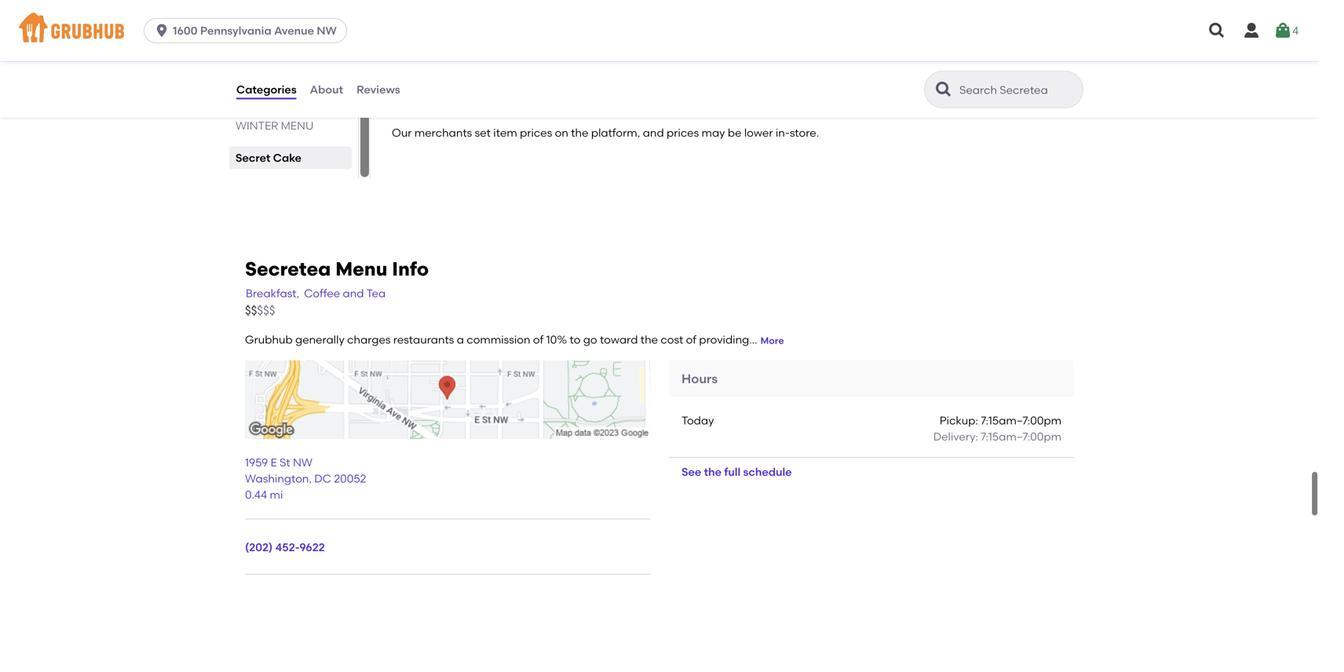 Task type: locate. For each thing, give the bounding box(es) containing it.
7:15am–7:00pm right the pickup:
[[981, 414, 1062, 427]]

2 secret from the top
[[236, 151, 271, 164]]

and
[[643, 126, 664, 139], [343, 287, 364, 300]]

coffee and tea button
[[303, 285, 387, 302]]

main navigation navigation
[[0, 0, 1320, 61]]

20052
[[334, 472, 366, 485]]

secret for secret cake
[[236, 151, 271, 164]]

secret left can
[[236, 87, 270, 100]]

2 vertical spatial the
[[704, 465, 722, 479]]

the left the full
[[704, 465, 722, 479]]

1 horizontal spatial nw
[[317, 24, 337, 37]]

pickup: 7:15am–7:00pm delivery: 7:15am–7:00pm
[[934, 414, 1062, 443]]

0 horizontal spatial and
[[343, 287, 364, 300]]

snack & bottle
[[236, 22, 330, 36]]

reviews
[[357, 83, 400, 96]]

the right on at the top left of the page
[[571, 126, 589, 139]]

the
[[571, 126, 589, 139], [641, 333, 658, 346], [704, 465, 722, 479]]

mi
[[270, 488, 283, 501]]

secret menu
[[236, 54, 313, 68]]

2 of from the left
[[686, 333, 697, 346]]

secret down winter at left
[[236, 151, 271, 164]]

of left 10%
[[533, 333, 544, 346]]

2 horizontal spatial the
[[704, 465, 722, 479]]

(202) 452-9622 button
[[245, 539, 325, 555]]

0 horizontal spatial of
[[533, 333, 544, 346]]

1 vertical spatial nw
[[293, 456, 313, 469]]

0 vertical spatial nw
[[317, 24, 337, 37]]

svg image
[[1048, 64, 1067, 83]]

hours
[[682, 371, 718, 386]]

grubhub
[[245, 333, 293, 346]]

coffee
[[304, 287, 340, 300]]

nw for avenue
[[317, 24, 337, 37]]

bottle
[[288, 22, 330, 36]]

secret can cake
[[236, 87, 322, 100]]

winter
[[236, 119, 278, 132]]

charges
[[347, 333, 391, 346]]

0 vertical spatial menu
[[280, 54, 313, 68]]

earl grey pudding image
[[608, 0, 726, 94]]

0 horizontal spatial the
[[571, 126, 589, 139]]

1600
[[173, 24, 198, 37]]

menu
[[280, 54, 313, 68], [281, 119, 314, 132]]

breakfast, button
[[245, 285, 300, 302]]

1 vertical spatial secret
[[236, 151, 271, 164]]

and right platform,
[[643, 126, 664, 139]]

0 vertical spatial and
[[643, 126, 664, 139]]

,
[[309, 472, 312, 485]]

(202) 452-9622
[[245, 541, 325, 554]]

...
[[750, 333, 758, 346]]

search icon image
[[935, 80, 954, 99]]

1 vertical spatial 7:15am–7:00pm
[[981, 430, 1062, 443]]

schedule
[[743, 465, 792, 479]]

nw for st
[[293, 456, 313, 469]]

toward
[[600, 333, 638, 346]]

brownie brittle image
[[960, 0, 1078, 94]]

prices left on at the top left of the page
[[520, 126, 552, 139]]

the inside see the full schedule 'button'
[[704, 465, 722, 479]]

see the full schedule button
[[669, 458, 805, 486]]

secret for secret can cake
[[236, 87, 270, 100]]

0 vertical spatial secret
[[236, 87, 270, 100]]

of right cost
[[686, 333, 697, 346]]

item
[[494, 126, 517, 139]]

7:15am–7:00pm
[[981, 414, 1062, 427], [981, 430, 1062, 443]]

nw
[[317, 24, 337, 37], [293, 456, 313, 469]]

info
[[392, 258, 429, 280]]

nw up ,
[[293, 456, 313, 469]]

nw inside button
[[317, 24, 337, 37]]

1 vertical spatial menu
[[281, 119, 314, 132]]

of
[[533, 333, 544, 346], [686, 333, 697, 346]]

0 horizontal spatial prices
[[520, 126, 552, 139]]

secret
[[236, 87, 270, 100], [236, 151, 271, 164]]

grubhub generally charges restaurants a commission of 10% to go toward the cost of providing ... more
[[245, 333, 784, 346]]

1 secret from the top
[[236, 87, 270, 100]]

1 prices from the left
[[520, 126, 552, 139]]

svg image
[[1208, 21, 1227, 40], [1243, 21, 1261, 40], [1274, 21, 1293, 40], [154, 23, 170, 38], [696, 64, 715, 83]]

menu down avenue
[[280, 54, 313, 68]]

nw right avenue
[[317, 24, 337, 37]]

breakfast, coffee and tea
[[246, 287, 386, 300]]

1 horizontal spatial prices
[[667, 126, 699, 139]]

cake
[[296, 87, 322, 100]]

secret
[[236, 54, 278, 68]]

10%
[[546, 333, 567, 346]]

prices
[[520, 126, 552, 139], [667, 126, 699, 139]]

0 vertical spatial 7:15am–7:00pm
[[981, 414, 1062, 427]]

0 horizontal spatial nw
[[293, 456, 313, 469]]

st
[[280, 456, 290, 469]]

1 vertical spatial the
[[641, 333, 658, 346]]

cake
[[273, 151, 302, 164]]

9622
[[300, 541, 325, 554]]

delivery:
[[934, 430, 979, 443]]

&
[[277, 22, 285, 36]]

7:15am–7:00pm right delivery:
[[981, 430, 1062, 443]]

merchants
[[415, 126, 472, 139]]

the left cost
[[641, 333, 658, 346]]

see
[[682, 465, 702, 479]]

svg image inside 4 button
[[1274, 21, 1293, 40]]

nw inside 1959 e st nw washington , dc 20052 0.44 mi
[[293, 456, 313, 469]]

go
[[583, 333, 597, 346]]

1 horizontal spatial of
[[686, 333, 697, 346]]

prices left may
[[667, 126, 699, 139]]

our merchants set item prices on the platform, and prices may be lower in-store.
[[392, 126, 819, 139]]

and left tea
[[343, 287, 364, 300]]

menu up cake
[[281, 119, 314, 132]]

$$$$$
[[245, 303, 275, 318]]

in-
[[776, 126, 790, 139]]



Task type: describe. For each thing, give the bounding box(es) containing it.
generally
[[295, 333, 345, 346]]

about
[[310, 83, 343, 96]]

today
[[682, 414, 714, 427]]

more button
[[761, 334, 784, 348]]

set
[[475, 126, 491, 139]]

categories button
[[236, 61, 297, 118]]

may
[[702, 126, 725, 139]]

1959
[[245, 456, 268, 469]]

tea
[[367, 287, 386, 300]]

1 vertical spatial and
[[343, 287, 364, 300]]

Search Secretea search field
[[958, 82, 1078, 97]]

full
[[724, 465, 741, 479]]

1600 pennsylvania avenue nw
[[173, 24, 337, 37]]

$$
[[245, 303, 257, 318]]

cost
[[661, 333, 684, 346]]

1 horizontal spatial the
[[641, 333, 658, 346]]

2 7:15am–7:00pm from the top
[[981, 430, 1062, 443]]

winter menu
[[236, 119, 314, 132]]

can
[[273, 87, 293, 100]]

platform,
[[591, 126, 640, 139]]

pickup:
[[940, 414, 979, 427]]

lower
[[745, 126, 773, 139]]

see the full schedule
[[682, 465, 792, 479]]

to
[[570, 333, 581, 346]]

1959 e st nw washington , dc 20052 0.44 mi
[[245, 456, 366, 501]]

1 horizontal spatial and
[[643, 126, 664, 139]]

be
[[728, 126, 742, 139]]

menu
[[336, 258, 388, 280]]

e
[[271, 456, 277, 469]]

avenue
[[274, 24, 314, 37]]

menu for secret menu
[[280, 54, 313, 68]]

0 vertical spatial the
[[571, 126, 589, 139]]

washington
[[245, 472, 309, 485]]

4 button
[[1274, 16, 1299, 45]]

restaurants
[[393, 333, 454, 346]]

2 prices from the left
[[667, 126, 699, 139]]

a
[[457, 333, 464, 346]]

(202)
[[245, 541, 273, 554]]

dc
[[315, 472, 331, 485]]

svg image inside 1600 pennsylvania avenue nw button
[[154, 23, 170, 38]]

secret cake
[[236, 151, 302, 164]]

about button
[[309, 61, 344, 118]]

snack
[[236, 22, 274, 36]]

categories
[[236, 83, 297, 96]]

452-
[[275, 541, 300, 554]]

on
[[555, 126, 569, 139]]

0.44
[[245, 488, 267, 501]]

secretea
[[245, 258, 331, 280]]

4
[[1293, 24, 1299, 37]]

more
[[761, 335, 784, 346]]

menu for winter menu
[[281, 119, 314, 132]]

secretea menu info
[[245, 258, 429, 280]]

breakfast,
[[246, 287, 299, 300]]

reviews button
[[356, 61, 401, 118]]

our
[[392, 126, 412, 139]]

1600 pennsylvania avenue nw button
[[144, 18, 353, 43]]

commission
[[467, 333, 531, 346]]

store.
[[790, 126, 819, 139]]

1 7:15am–7:00pm from the top
[[981, 414, 1062, 427]]

pennsylvania
[[200, 24, 272, 37]]

1 of from the left
[[533, 333, 544, 346]]

providing
[[699, 333, 750, 346]]



Task type: vqa. For each thing, say whether or not it's contained in the screenshot.
min in Delivery 25–40 min
no



